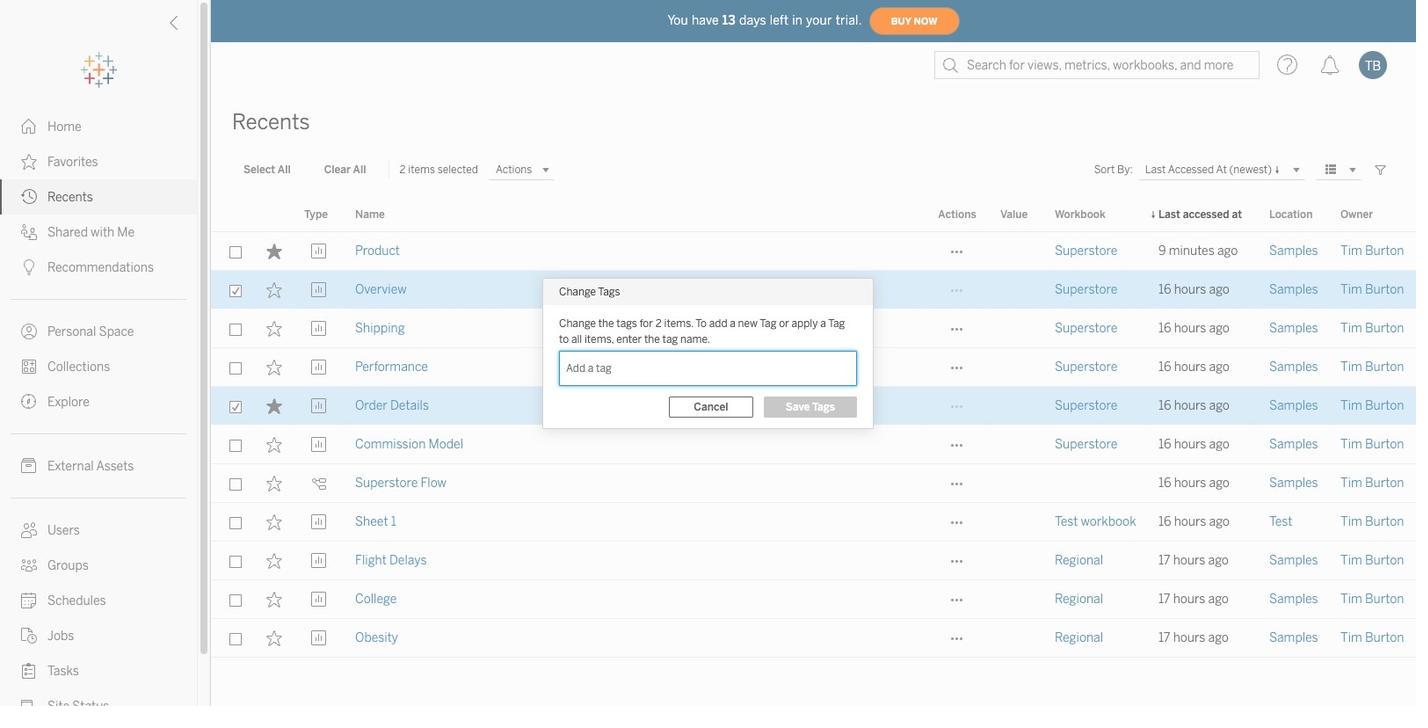Task type: describe. For each thing, give the bounding box(es) containing it.
2 a from the left
[[821, 317, 827, 329]]

recommendations
[[47, 260, 154, 275]]

order
[[355, 398, 388, 413]]

view image for product
[[311, 244, 327, 259]]

new
[[738, 317, 758, 329]]

superstore link for shipping
[[1055, 310, 1118, 348]]

row containing performance
[[211, 348, 1417, 387]]

items
[[408, 164, 435, 176]]

selected
[[438, 164, 478, 176]]

recents inside main navigation. press the up and down arrow keys to access links. element
[[47, 190, 93, 205]]

overview
[[355, 282, 407, 297]]

by text only_f5he34f image for jobs
[[21, 628, 37, 644]]

items,
[[585, 333, 614, 345]]

7 by text only_f5he34f image from the top
[[21, 698, 37, 706]]

name
[[355, 208, 385, 221]]

buy
[[891, 15, 912, 27]]

samples for obesity
[[1270, 631, 1319, 646]]

days
[[740, 13, 767, 28]]

hours for shipping
[[1175, 321, 1207, 336]]

superstore for superstore link associated with shipping
[[1055, 321, 1118, 336]]

tim burton link for shipping
[[1341, 310, 1405, 348]]

superstore link for order details
[[1055, 387, 1118, 426]]

samples link for commission model
[[1270, 426, 1319, 464]]

17 for obesity
[[1159, 631, 1171, 646]]

your
[[807, 13, 833, 28]]

grid containing product
[[211, 199, 1417, 706]]

tim for shipping
[[1341, 321, 1363, 336]]

row containing commission model
[[211, 426, 1417, 464]]

tags
[[617, 317, 638, 329]]

items.
[[664, 317, 694, 329]]

change the tags for 2 items. to add a new tag or apply a tag to all items, enter the tag name.
[[559, 317, 845, 345]]

cell for overview
[[990, 271, 1045, 310]]

schedules
[[47, 594, 106, 609]]

tim burton link for superstore flow
[[1341, 464, 1405, 503]]

tim burton for performance
[[1341, 360, 1405, 375]]

superstore for superstore link corresponding to commission model
[[1055, 437, 1118, 452]]

row group containing product
[[211, 232, 1417, 658]]

tim burton for obesity
[[1341, 631, 1405, 646]]

burton for performance
[[1366, 360, 1405, 375]]

by text only_f5he34f image for explore
[[21, 394, 37, 410]]

test for test workbook
[[1055, 514, 1078, 529]]

tim burton link for performance
[[1341, 348, 1405, 387]]

samples link for obesity
[[1270, 619, 1319, 658]]

shipping link
[[355, 310, 405, 348]]

regional link for obesity
[[1055, 619, 1104, 658]]

flight delays link
[[355, 542, 427, 580]]

by text only_f5he34f image for users
[[21, 522, 37, 538]]

personal space
[[47, 325, 134, 339]]

burton for commission model
[[1366, 437, 1405, 452]]

test workbook link
[[1055, 503, 1137, 542]]

16 hours ago for overview
[[1159, 282, 1230, 297]]

17 for flight delays
[[1159, 553, 1171, 568]]

ago for college
[[1209, 592, 1229, 607]]

16 hours ago for commission model
[[1159, 437, 1230, 452]]

value
[[1001, 208, 1028, 221]]

apply
[[792, 317, 818, 329]]

tim burton for college
[[1341, 592, 1405, 607]]

row containing superstore flow
[[211, 464, 1417, 503]]

tim burton for flight delays
[[1341, 553, 1405, 568]]

16 for superstore flow
[[1159, 476, 1172, 491]]

9 minutes ago
[[1159, 244, 1239, 259]]

obesity link
[[355, 619, 398, 658]]

college
[[355, 592, 397, 607]]

view image for flight delays
[[311, 553, 327, 569]]

tim for college
[[1341, 592, 1363, 607]]

by:
[[1118, 164, 1133, 176]]

16 hours ago for order details
[[1159, 398, 1230, 413]]

row containing college
[[211, 580, 1417, 619]]

performance link
[[355, 348, 428, 387]]

by text only_f5he34f image for recents
[[21, 189, 37, 205]]

ago for product
[[1218, 244, 1239, 259]]

sheet 1
[[355, 514, 397, 529]]

2 tag from the left
[[829, 317, 845, 329]]

tim for obesity
[[1341, 631, 1363, 646]]

superstore link for product
[[1055, 232, 1118, 271]]

ago for flight delays
[[1209, 553, 1229, 568]]

tag
[[663, 333, 678, 345]]

burton for overview
[[1366, 282, 1405, 297]]

enter
[[617, 333, 642, 345]]

assets
[[96, 459, 134, 474]]

favorites
[[47, 155, 98, 170]]

performance
[[355, 360, 428, 375]]

details
[[390, 398, 429, 413]]

workbook
[[1081, 514, 1137, 529]]

add
[[710, 317, 728, 329]]

samples for overview
[[1270, 282, 1319, 297]]

0 horizontal spatial the
[[599, 317, 614, 329]]

tim for superstore flow
[[1341, 476, 1363, 491]]

samples for college
[[1270, 592, 1319, 607]]

order details
[[355, 398, 429, 413]]

or
[[779, 317, 790, 329]]

row containing overview
[[211, 271, 1417, 310]]

superstore flow
[[355, 476, 447, 491]]

hours for superstore flow
[[1175, 476, 1207, 491]]

1 tag from the left
[[760, 317, 777, 329]]

sheet 1 link
[[355, 503, 397, 542]]

sheet
[[355, 514, 388, 529]]

regional for college
[[1055, 592, 1104, 607]]

workbook
[[1055, 208, 1106, 221]]

by text only_f5he34f image for home
[[21, 119, 37, 135]]

flight delays
[[355, 553, 427, 568]]

collections
[[47, 360, 110, 375]]

tim for order details
[[1341, 398, 1363, 413]]

navigation panel element
[[0, 53, 197, 706]]

have
[[692, 13, 719, 28]]

cell for superstore flow
[[990, 464, 1045, 503]]

view image for sheet 1
[[311, 514, 327, 530]]

samples link for shipping
[[1270, 310, 1319, 348]]

hours for overview
[[1175, 282, 1207, 297]]

clear
[[324, 164, 351, 176]]

view image for performance
[[311, 360, 327, 376]]

college link
[[355, 580, 397, 619]]

model
[[429, 437, 463, 452]]

tim burton for shipping
[[1341, 321, 1405, 336]]

sort by:
[[1095, 164, 1133, 176]]

burton for college
[[1366, 592, 1405, 607]]

regional for flight delays
[[1055, 553, 1104, 568]]

owner
[[1341, 208, 1374, 221]]

commission model
[[355, 437, 463, 452]]

to
[[559, 333, 569, 345]]

row containing sheet 1
[[211, 503, 1417, 542]]

tags for change tags
[[598, 285, 620, 298]]

superstore for order details superstore link
[[1055, 398, 1118, 413]]

16 for overview
[[1159, 282, 1172, 297]]

now
[[914, 15, 938, 27]]

flight
[[355, 553, 387, 568]]

external assets link
[[0, 449, 197, 484]]

select all
[[244, 164, 291, 176]]

16 for commission model
[[1159, 437, 1172, 452]]

tim burton for order details
[[1341, 398, 1405, 413]]

commission
[[355, 437, 426, 452]]

ago for performance
[[1210, 360, 1230, 375]]

row containing flight delays
[[211, 542, 1417, 580]]

1
[[391, 514, 397, 529]]

0 vertical spatial recents
[[232, 109, 310, 135]]

shared
[[47, 225, 88, 240]]

16 hours ago for superstore flow
[[1159, 476, 1230, 491]]

row containing order details
[[211, 387, 1417, 426]]

home link
[[0, 109, 197, 144]]

select all button
[[232, 159, 302, 180]]

order details link
[[355, 387, 429, 426]]

all for select all
[[278, 164, 291, 176]]

1 a from the left
[[730, 317, 736, 329]]

cell for sheet 1
[[990, 503, 1045, 542]]

burton for flight delays
[[1366, 553, 1405, 568]]

cell for commission model
[[990, 426, 1045, 464]]

by text only_f5he34f image for external assets
[[21, 458, 37, 474]]

tasks
[[47, 664, 79, 679]]

recommendations link
[[0, 250, 197, 285]]

at
[[1233, 208, 1243, 221]]

change for change tags
[[559, 285, 596, 298]]

by text only_f5he34f image for tasks
[[21, 663, 37, 679]]

2 inside change the tags for 2 items. to add a new tag or apply a tag to all items, enter the tag name.
[[656, 317, 662, 329]]



Task type: locate. For each thing, give the bounding box(es) containing it.
external
[[47, 459, 94, 474]]

4 row from the top
[[211, 348, 1417, 387]]

personal space link
[[0, 314, 197, 349]]

by text only_f5he34f image inside personal space link
[[21, 324, 37, 339]]

cell for order details
[[990, 387, 1045, 426]]

by text only_f5he34f image for collections
[[21, 359, 37, 375]]

2 by text only_f5he34f image from the top
[[21, 324, 37, 339]]

0 horizontal spatial tags
[[598, 285, 620, 298]]

10 tim burton link from the top
[[1341, 580, 1405, 619]]

select
[[244, 164, 275, 176]]

by text only_f5he34f image inside schedules link
[[21, 593, 37, 609]]

7 tim from the top
[[1341, 476, 1363, 491]]

a right apply
[[821, 317, 827, 329]]

external assets
[[47, 459, 134, 474]]

change the tags for 2 items. to add a new tag or apply a tag to all items, enter the tag name. list box
[[559, 350, 857, 386]]

row
[[211, 232, 1417, 271], [211, 271, 1417, 310], [211, 310, 1417, 348], [211, 348, 1417, 387], [211, 387, 1417, 426], [211, 426, 1417, 464], [211, 464, 1417, 503], [211, 503, 1417, 542], [211, 542, 1417, 580], [211, 580, 1417, 619], [211, 619, 1417, 658]]

10 tim burton from the top
[[1341, 592, 1405, 607]]

shared with me link
[[0, 215, 197, 250]]

last accessed at
[[1159, 208, 1243, 221]]

tim for product
[[1341, 244, 1363, 259]]

by text only_f5he34f image left shared
[[21, 224, 37, 240]]

regional link
[[1055, 542, 1104, 580], [1055, 580, 1104, 619], [1055, 619, 1104, 658]]

cancel
[[694, 401, 729, 413]]

cancel button
[[669, 396, 754, 417]]

10 row from the top
[[211, 580, 1417, 619]]

regional link for flight delays
[[1055, 542, 1104, 580]]

tim burton link for product
[[1341, 232, 1405, 271]]

2 16 hours ago from the top
[[1159, 321, 1230, 336]]

0 horizontal spatial 2
[[400, 164, 406, 176]]

1 horizontal spatial tag
[[829, 317, 845, 329]]

by text only_f5he34f image left home
[[21, 119, 37, 135]]

view image for obesity
[[311, 631, 327, 646]]

6 by text only_f5he34f image from the top
[[21, 593, 37, 609]]

view image for shipping
[[311, 321, 327, 337]]

1 view image from the top
[[311, 282, 327, 298]]

flow
[[421, 476, 447, 491]]

2 samples link from the top
[[1270, 271, 1319, 310]]

change inside change the tags for 2 items. to add a new tag or apply a tag to all items, enter the tag name.
[[559, 317, 596, 329]]

product
[[355, 244, 400, 259]]

1 all from the left
[[278, 164, 291, 176]]

11 row from the top
[[211, 619, 1417, 658]]

1 regional link from the top
[[1055, 542, 1104, 580]]

test for test
[[1270, 514, 1293, 529]]

2 vertical spatial regional
[[1055, 631, 1104, 646]]

clear all
[[324, 164, 366, 176]]

all
[[278, 164, 291, 176], [353, 164, 366, 176]]

change tags dialog
[[544, 278, 873, 428]]

tim burton link for college
[[1341, 580, 1405, 619]]

4 16 from the top
[[1159, 398, 1172, 413]]

burton for sheet 1
[[1366, 514, 1405, 529]]

3 tim burton from the top
[[1341, 321, 1405, 336]]

16 hours ago
[[1159, 282, 1230, 297], [1159, 321, 1230, 336], [1159, 360, 1230, 375], [1159, 398, 1230, 413], [1159, 437, 1230, 452], [1159, 476, 1230, 491], [1159, 514, 1230, 529]]

by text only_f5he34f image left collections
[[21, 359, 37, 375]]

view image down type
[[311, 244, 327, 259]]

by text only_f5he34f image for groups
[[21, 558, 37, 573]]

7 by text only_f5he34f image from the top
[[21, 628, 37, 644]]

by text only_f5he34f image left personal
[[21, 324, 37, 339]]

1 horizontal spatial all
[[353, 164, 366, 176]]

commission model link
[[355, 426, 463, 464]]

1 by text only_f5he34f image from the top
[[21, 154, 37, 170]]

samples
[[1270, 244, 1319, 259], [1270, 282, 1319, 297], [1270, 321, 1319, 336], [1270, 360, 1319, 375], [1270, 398, 1319, 413], [1270, 437, 1319, 452], [1270, 476, 1319, 491], [1270, 553, 1319, 568], [1270, 592, 1319, 607], [1270, 631, 1319, 646]]

3 view image from the top
[[311, 360, 327, 376]]

samples for flight delays
[[1270, 553, 1319, 568]]

the
[[599, 317, 614, 329], [645, 333, 660, 345]]

tim for performance
[[1341, 360, 1363, 375]]

cell for flight delays
[[990, 542, 1045, 580]]

1 horizontal spatial a
[[821, 317, 827, 329]]

3 burton from the top
[[1366, 321, 1405, 336]]

2 change from the top
[[559, 317, 596, 329]]

6 samples link from the top
[[1270, 426, 1319, 464]]

tim burton for sheet 1
[[1341, 514, 1405, 529]]

3 by text only_f5he34f image from the top
[[21, 359, 37, 375]]

ago for sheet 1
[[1210, 514, 1230, 529]]

1 tim burton link from the top
[[1341, 232, 1405, 271]]

by text only_f5he34f image left tasks
[[21, 663, 37, 679]]

by text only_f5he34f image left "favorites"
[[21, 154, 37, 170]]

ago for overview
[[1210, 282, 1230, 297]]

by text only_f5he34f image inside favorites "link"
[[21, 154, 37, 170]]

5 by text only_f5he34f image from the top
[[21, 522, 37, 538]]

tim burton for overview
[[1341, 282, 1405, 297]]

change for change the tags for 2 items. to add a new tag or apply a tag to all items, enter the tag name.
[[559, 317, 596, 329]]

1 samples from the top
[[1270, 244, 1319, 259]]

1 horizontal spatial test
[[1270, 514, 1293, 529]]

all right select
[[278, 164, 291, 176]]

by text only_f5he34f image inside users link
[[21, 522, 37, 538]]

name.
[[681, 333, 711, 345]]

1 horizontal spatial tags
[[813, 401, 835, 413]]

flow image
[[311, 476, 327, 492]]

row containing product
[[211, 232, 1417, 271]]

cell for obesity
[[990, 619, 1045, 658]]

tags for save tags
[[813, 401, 835, 413]]

3 superstore link from the top
[[1055, 310, 1118, 348]]

2 tim burton from the top
[[1341, 282, 1405, 297]]

view image left performance link
[[311, 360, 327, 376]]

in
[[793, 13, 803, 28]]

ago for superstore flow
[[1210, 476, 1230, 491]]

tim
[[1341, 244, 1363, 259], [1341, 282, 1363, 297], [1341, 321, 1363, 336], [1341, 360, 1363, 375], [1341, 398, 1363, 413], [1341, 437, 1363, 452], [1341, 476, 1363, 491], [1341, 514, 1363, 529], [1341, 553, 1363, 568], [1341, 592, 1363, 607], [1341, 631, 1363, 646]]

view image
[[311, 282, 327, 298], [311, 398, 327, 414], [311, 514, 327, 530], [311, 553, 327, 569]]

row containing obesity
[[211, 619, 1417, 658]]

1 vertical spatial regional
[[1055, 592, 1104, 607]]

tag
[[760, 317, 777, 329], [829, 317, 845, 329]]

17 hours ago
[[1159, 553, 1229, 568], [1159, 592, 1229, 607], [1159, 631, 1229, 646]]

0 horizontal spatial tag
[[760, 317, 777, 329]]

9 burton from the top
[[1366, 553, 1405, 568]]

10 samples link from the top
[[1270, 619, 1319, 658]]

by text only_f5he34f image left the external
[[21, 458, 37, 474]]

view image for order details
[[311, 398, 327, 414]]

personal
[[47, 325, 96, 339]]

by text only_f5he34f image inside shared with me link
[[21, 224, 37, 240]]

cell for shipping
[[990, 310, 1045, 348]]

by text only_f5he34f image left explore
[[21, 394, 37, 410]]

1 horizontal spatial 2
[[656, 317, 662, 329]]

test workbook
[[1055, 514, 1137, 529]]

shared with me
[[47, 225, 135, 240]]

5 tim burton from the top
[[1341, 398, 1405, 413]]

0 horizontal spatial all
[[278, 164, 291, 176]]

3 17 from the top
[[1159, 631, 1171, 646]]

samples for product
[[1270, 244, 1319, 259]]

save tags
[[786, 401, 835, 413]]

0 horizontal spatial a
[[730, 317, 736, 329]]

4 tim burton link from the top
[[1341, 348, 1405, 387]]

1 change from the top
[[559, 285, 596, 298]]

cell
[[990, 232, 1045, 271], [990, 271, 1045, 310], [990, 310, 1045, 348], [990, 348, 1045, 387], [990, 387, 1045, 426], [990, 426, 1045, 464], [990, 464, 1045, 503], [1045, 464, 1149, 503], [990, 503, 1045, 542], [990, 542, 1045, 580], [990, 580, 1045, 619], [990, 619, 1045, 658]]

0 vertical spatial change
[[559, 285, 596, 298]]

ago
[[1218, 244, 1239, 259], [1210, 282, 1230, 297], [1210, 321, 1230, 336], [1210, 360, 1230, 375], [1210, 398, 1230, 413], [1210, 437, 1230, 452], [1210, 476, 1230, 491], [1210, 514, 1230, 529], [1209, 553, 1229, 568], [1209, 592, 1229, 607], [1209, 631, 1229, 646]]

explore link
[[0, 384, 197, 420]]

superstore for superstore link related to product
[[1055, 244, 1118, 259]]

cell for performance
[[990, 348, 1045, 387]]

tim burton for product
[[1341, 244, 1405, 259]]

view image left overview link
[[311, 282, 327, 298]]

the down for
[[645, 333, 660, 345]]

3 tim burton link from the top
[[1341, 310, 1405, 348]]

1 vertical spatial change
[[559, 317, 596, 329]]

5 16 from the top
[[1159, 437, 1172, 452]]

8 samples from the top
[[1270, 553, 1319, 568]]

samples link for product
[[1270, 232, 1319, 271]]

view image
[[311, 244, 327, 259], [311, 321, 327, 337], [311, 360, 327, 376], [311, 437, 327, 453], [311, 592, 327, 608], [311, 631, 327, 646]]

users
[[47, 523, 80, 538]]

2 items selected
[[400, 164, 478, 176]]

0 vertical spatial tags
[[598, 285, 620, 298]]

2 17 hours ago from the top
[[1159, 592, 1229, 607]]

1 vertical spatial 17 hours ago
[[1159, 592, 1229, 607]]

view image for overview
[[311, 282, 327, 298]]

samples link
[[1270, 232, 1319, 271], [1270, 271, 1319, 310], [1270, 310, 1319, 348], [1270, 348, 1319, 387], [1270, 387, 1319, 426], [1270, 426, 1319, 464], [1270, 464, 1319, 503], [1270, 542, 1319, 580], [1270, 580, 1319, 619], [1270, 619, 1319, 658]]

cell for product
[[990, 232, 1045, 271]]

17 for college
[[1159, 592, 1171, 607]]

superstore flow link
[[355, 464, 447, 503]]

2 samples from the top
[[1270, 282, 1319, 297]]

17
[[1159, 553, 1171, 568], [1159, 592, 1171, 607], [1159, 631, 1171, 646]]

4 burton from the top
[[1366, 360, 1405, 375]]

4 view image from the top
[[311, 553, 327, 569]]

hours for flight delays
[[1174, 553, 1206, 568]]

a right add
[[730, 317, 736, 329]]

1 view image from the top
[[311, 244, 327, 259]]

tim burton link for order details
[[1341, 387, 1405, 426]]

view image down flow icon
[[311, 514, 327, 530]]

4 tim from the top
[[1341, 360, 1363, 375]]

samples link for superstore flow
[[1270, 464, 1319, 503]]

5 samples link from the top
[[1270, 387, 1319, 426]]

burton for shipping
[[1366, 321, 1405, 336]]

0 vertical spatial regional
[[1055, 553, 1104, 568]]

save
[[786, 401, 810, 413]]

all right clear
[[353, 164, 366, 176]]

jobs link
[[0, 618, 197, 653]]

16 hours ago for performance
[[1159, 360, 1230, 375]]

tags up tags
[[598, 285, 620, 298]]

2 view image from the top
[[311, 398, 327, 414]]

by text only_f5he34f image down tasks link
[[21, 698, 37, 706]]

home
[[47, 120, 82, 135]]

tasks link
[[0, 653, 197, 689]]

8 samples link from the top
[[1270, 542, 1319, 580]]

2 vertical spatial 17 hours ago
[[1159, 631, 1229, 646]]

2 burton from the top
[[1366, 282, 1405, 297]]

buy now button
[[869, 7, 960, 35]]

1 burton from the top
[[1366, 244, 1405, 259]]

6 row from the top
[[211, 426, 1417, 464]]

recents up select all button on the left
[[232, 109, 310, 135]]

me
[[117, 225, 135, 240]]

1 16 from the top
[[1159, 282, 1172, 297]]

by text only_f5he34f image inside tasks link
[[21, 663, 37, 679]]

by text only_f5he34f image inside recommendations link
[[21, 259, 37, 275]]

samples for shipping
[[1270, 321, 1319, 336]]

change
[[559, 285, 596, 298], [559, 317, 596, 329]]

view image left "obesity" link
[[311, 631, 327, 646]]

1 horizontal spatial the
[[645, 333, 660, 345]]

trial.
[[836, 13, 862, 28]]

location
[[1270, 208, 1313, 221]]

all inside button
[[278, 164, 291, 176]]

actions
[[939, 208, 977, 221]]

3 samples link from the top
[[1270, 310, 1319, 348]]

regional
[[1055, 553, 1104, 568], [1055, 592, 1104, 607], [1055, 631, 1104, 646]]

recents link
[[0, 179, 197, 215]]

by text only_f5he34f image for recommendations
[[21, 259, 37, 275]]

5 row from the top
[[211, 387, 1417, 426]]

1 17 hours ago from the top
[[1159, 553, 1229, 568]]

save tags button
[[764, 396, 857, 417]]

9 samples link from the top
[[1270, 580, 1319, 619]]

0 horizontal spatial test
[[1055, 514, 1078, 529]]

samples link for order details
[[1270, 387, 1319, 426]]

by text only_f5he34f image left recommendations
[[21, 259, 37, 275]]

by text only_f5he34f image up shared with me link
[[21, 189, 37, 205]]

5 burton from the top
[[1366, 398, 1405, 413]]

6 samples from the top
[[1270, 437, 1319, 452]]

2 all from the left
[[353, 164, 366, 176]]

hours for college
[[1174, 592, 1206, 607]]

3 17 hours ago from the top
[[1159, 631, 1229, 646]]

tags right save at the bottom of page
[[813, 401, 835, 413]]

8 tim burton from the top
[[1341, 514, 1405, 529]]

view image left flight
[[311, 553, 327, 569]]

6 view image from the top
[[311, 631, 327, 646]]

2 tim from the top
[[1341, 282, 1363, 297]]

for
[[640, 317, 653, 329]]

16 for sheet 1
[[1159, 514, 1172, 529]]

by text only_f5he34f image inside explore link
[[21, 394, 37, 410]]

3 16 from the top
[[1159, 360, 1172, 375]]

2 by text only_f5he34f image from the top
[[21, 189, 37, 205]]

by text only_f5he34f image inside external assets link
[[21, 458, 37, 474]]

shipping
[[355, 321, 405, 336]]

tim burton link for flight delays
[[1341, 542, 1405, 580]]

9
[[1159, 244, 1167, 259]]

17 hours ago for flight delays
[[1159, 553, 1229, 568]]

tag left or on the top
[[760, 317, 777, 329]]

obesity
[[355, 631, 398, 646]]

change tags
[[559, 285, 620, 298]]

by text only_f5he34f image for schedules
[[21, 593, 37, 609]]

tags
[[598, 285, 620, 298], [813, 401, 835, 413]]

users link
[[0, 513, 197, 548]]

0 vertical spatial 17
[[1159, 553, 1171, 568]]

1 vertical spatial recents
[[47, 190, 93, 205]]

5 tim burton link from the top
[[1341, 387, 1405, 426]]

7 tim burton from the top
[[1341, 476, 1405, 491]]

3 samples from the top
[[1270, 321, 1319, 336]]

samples for superstore flow
[[1270, 476, 1319, 491]]

left
[[770, 13, 789, 28]]

superstore for superstore link related to performance
[[1055, 360, 1118, 375]]

row containing shipping
[[211, 310, 1417, 348]]

8 tim from the top
[[1341, 514, 1363, 529]]

tags inside "button"
[[813, 401, 835, 413]]

samples link for flight delays
[[1270, 542, 1319, 580]]

9 tim burton from the top
[[1341, 553, 1405, 568]]

7 tim burton link from the top
[[1341, 464, 1405, 503]]

tim for flight delays
[[1341, 553, 1363, 568]]

0 vertical spatial the
[[599, 317, 614, 329]]

1 vertical spatial tags
[[813, 401, 835, 413]]

3 row from the top
[[211, 310, 1417, 348]]

by text only_f5he34f image left jobs
[[21, 628, 37, 644]]

view image left the college link
[[311, 592, 327, 608]]

the up items,
[[599, 317, 614, 329]]

superstore for superstore flow
[[355, 476, 418, 491]]

by text only_f5he34f image
[[21, 154, 37, 170], [21, 324, 37, 339], [21, 359, 37, 375], [21, 458, 37, 474], [21, 522, 37, 538], [21, 558, 37, 573], [21, 628, 37, 644], [21, 663, 37, 679]]

by text only_f5he34f image inside jobs 'link'
[[21, 628, 37, 644]]

hours for order details
[[1175, 398, 1207, 413]]

test link
[[1270, 503, 1293, 542]]

burton for superstore flow
[[1366, 476, 1405, 491]]

2 regional from the top
[[1055, 592, 1104, 607]]

test
[[1055, 514, 1078, 529], [1270, 514, 1293, 529]]

4 tim burton from the top
[[1341, 360, 1405, 375]]

minutes
[[1169, 244, 1215, 259]]

overview link
[[355, 271, 407, 310]]

groups link
[[0, 548, 197, 583]]

view image left order
[[311, 398, 327, 414]]

2 left 'items' on the left of page
[[400, 164, 406, 176]]

favorites link
[[0, 144, 197, 179]]

tim burton for commission model
[[1341, 437, 1405, 452]]

4 16 hours ago from the top
[[1159, 398, 1230, 413]]

space
[[99, 325, 134, 339]]

1 vertical spatial 17
[[1159, 592, 1171, 607]]

17 hours ago for college
[[1159, 592, 1229, 607]]

product link
[[355, 232, 400, 271]]

16 for performance
[[1159, 360, 1172, 375]]

superstore link for overview
[[1055, 271, 1118, 310]]

2 17 from the top
[[1159, 592, 1171, 607]]

4 view image from the top
[[311, 437, 327, 453]]

6 superstore link from the top
[[1055, 426, 1118, 464]]

tag right apply
[[829, 317, 845, 329]]

by text only_f5he34f image
[[21, 119, 37, 135], [21, 189, 37, 205], [21, 224, 37, 240], [21, 259, 37, 275], [21, 394, 37, 410], [21, 593, 37, 609], [21, 698, 37, 706]]

2 view image from the top
[[311, 321, 327, 337]]

by text only_f5he34f image inside "recents" link
[[21, 189, 37, 205]]

2 right for
[[656, 317, 662, 329]]

9 tim from the top
[[1341, 553, 1363, 568]]

samples for commission model
[[1270, 437, 1319, 452]]

11 tim burton link from the top
[[1341, 619, 1405, 658]]

you have 13 days left in your trial.
[[668, 13, 862, 28]]

13
[[723, 13, 736, 28]]

row group
[[211, 232, 1417, 658]]

grid
[[211, 199, 1417, 706]]

last
[[1159, 208, 1181, 221]]

9 row from the top
[[211, 542, 1417, 580]]

view image up flow icon
[[311, 437, 327, 453]]

by text only_f5he34f image inside groups 'link'
[[21, 558, 37, 573]]

delays
[[390, 553, 427, 568]]

superstore for overview's superstore link
[[1055, 282, 1118, 297]]

tim for overview
[[1341, 282, 1363, 297]]

5 samples from the top
[[1270, 398, 1319, 413]]

7 row from the top
[[211, 464, 1417, 503]]

1 vertical spatial 2
[[656, 317, 662, 329]]

1 vertical spatial the
[[645, 333, 660, 345]]

0 vertical spatial 2
[[400, 164, 406, 176]]

by text only_f5he34f image left 'groups'
[[21, 558, 37, 573]]

superstore link for commission model
[[1055, 426, 1118, 464]]

by text only_f5he34f image left schedules
[[21, 593, 37, 609]]

tim burton for superstore flow
[[1341, 476, 1405, 491]]

by text only_f5he34f image inside collections link
[[21, 359, 37, 375]]

1 row from the top
[[211, 232, 1417, 271]]

16 for order details
[[1159, 398, 1172, 413]]

8 row from the top
[[211, 503, 1417, 542]]

1 16 hours ago from the top
[[1159, 282, 1230, 297]]

7 16 hours ago from the top
[[1159, 514, 1230, 529]]

1 horizontal spatial recents
[[232, 109, 310, 135]]

2 row from the top
[[211, 271, 1417, 310]]

accessed
[[1184, 208, 1230, 221]]

regional link for college
[[1055, 580, 1104, 619]]

6 16 from the top
[[1159, 476, 1172, 491]]

sort
[[1095, 164, 1116, 176]]

3 regional from the top
[[1055, 631, 1104, 646]]

you
[[668, 13, 689, 28]]

1 superstore link from the top
[[1055, 232, 1118, 271]]

samples link for performance
[[1270, 348, 1319, 387]]

samples link for college
[[1270, 580, 1319, 619]]

main navigation. press the up and down arrow keys to access links. element
[[0, 109, 197, 706]]

by text only_f5he34f image inside home "link"
[[21, 119, 37, 135]]

recents up shared
[[47, 190, 93, 205]]

1 17 from the top
[[1159, 553, 1171, 568]]

0 vertical spatial 17 hours ago
[[1159, 553, 1229, 568]]

by text only_f5he34f image for favorites
[[21, 154, 37, 170]]

16 hours ago for sheet 1
[[1159, 514, 1230, 529]]

2 vertical spatial 17
[[1159, 631, 1171, 646]]

10 samples from the top
[[1270, 631, 1319, 646]]

type
[[304, 208, 328, 221]]

tim burton link for overview
[[1341, 271, 1405, 310]]

by text only_f5he34f image left users
[[21, 522, 37, 538]]

view image left shipping link
[[311, 321, 327, 337]]

tim burton
[[1341, 244, 1405, 259], [1341, 282, 1405, 297], [1341, 321, 1405, 336], [1341, 360, 1405, 375], [1341, 398, 1405, 413], [1341, 437, 1405, 452], [1341, 476, 1405, 491], [1341, 514, 1405, 529], [1341, 553, 1405, 568], [1341, 592, 1405, 607], [1341, 631, 1405, 646]]

2 regional link from the top
[[1055, 580, 1104, 619]]

3 regional link from the top
[[1055, 619, 1104, 658]]

hours for obesity
[[1174, 631, 1206, 646]]

buy now
[[891, 15, 938, 27]]

0 horizontal spatial recents
[[47, 190, 93, 205]]

1 test from the left
[[1055, 514, 1078, 529]]

all inside button
[[353, 164, 366, 176]]

2 tim burton link from the top
[[1341, 271, 1405, 310]]

7 burton from the top
[[1366, 476, 1405, 491]]

view image for college
[[311, 592, 327, 608]]



Task type: vqa. For each thing, say whether or not it's contained in the screenshot.
Obesity's the "Samples" link
yes



